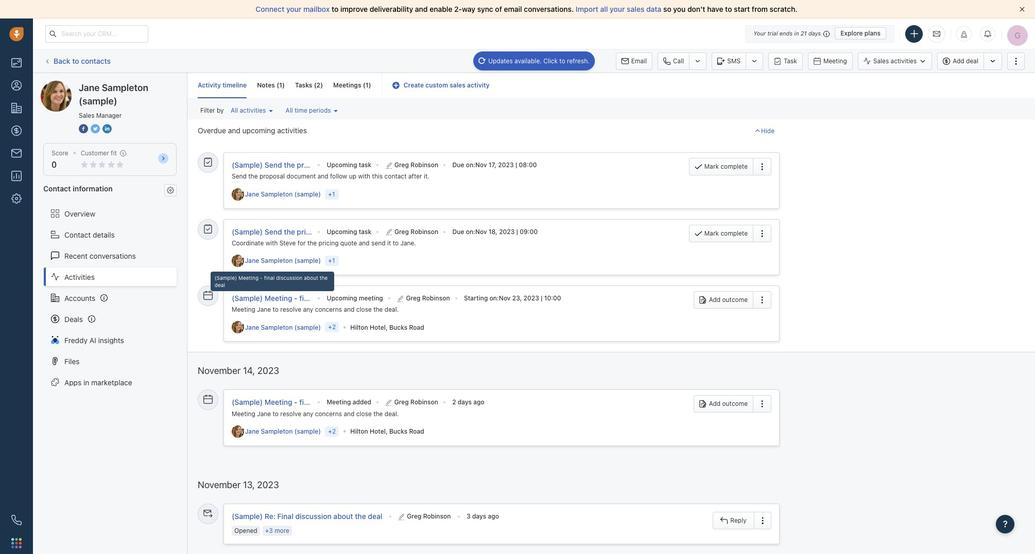 Task type: describe. For each thing, give the bounding box(es) containing it.
2 your from the left
[[610, 5, 625, 13]]

( for meetings
[[363, 81, 366, 89]]

meeting down the (sample) meeting - final discussion about the deal tooltip
[[232, 306, 255, 314]]

coordinate
[[232, 239, 264, 247]]

2 hilton hotel, bucks road from the top
[[351, 428, 424, 436]]

2023 for 18,
[[499, 228, 515, 236]]

2 any from the top
[[303, 410, 313, 418]]

contact for contact information
[[43, 185, 71, 193]]

upcoming for quote
[[327, 228, 357, 236]]

+3 more button
[[263, 527, 297, 537]]

email
[[632, 57, 647, 65]]

1 vertical spatial sales
[[450, 81, 466, 89]]

1 deal. from the top
[[385, 306, 399, 314]]

deals
[[64, 315, 83, 324]]

pricing inside (sample) send the pricing quote link
[[297, 227, 321, 236]]

17,
[[489, 161, 497, 169]]

greg for it
[[395, 228, 409, 236]]

2 vertical spatial add
[[709, 401, 721, 408]]

scratch.
[[770, 5, 798, 13]]

(sample) send the pricing quote
[[232, 227, 342, 236]]

ago for 2 days ago
[[474, 399, 485, 407]]

discussion inside (sample) meeting - final discussion about the deal upcoming meeting
[[276, 275, 303, 281]]

due for quote
[[453, 228, 464, 236]]

your
[[754, 30, 766, 37]]

2 outcome from the top
[[723, 401, 748, 408]]

21
[[801, 30, 807, 37]]

(sample) send the proposal document
[[232, 161, 363, 170]]

greg robinson for coordinate with steve for the pricing quote and send it to jane.
[[395, 228, 438, 236]]

deal inside button
[[967, 57, 979, 65]]

2 concerns from the top
[[315, 410, 342, 418]]

apps
[[64, 378, 82, 387]]

23,
[[513, 295, 522, 302]]

connect
[[256, 5, 285, 13]]

so
[[664, 5, 672, 13]]

sampleton for fourth jane sampleton (sample) link
[[261, 428, 293, 436]]

: for (sample) send the proposal document
[[474, 161, 475, 169]]

it.
[[424, 173, 430, 180]]

after
[[409, 173, 422, 180]]

november for november 13, 2023
[[198, 480, 241, 491]]

deliverability
[[370, 5, 413, 13]]

3 jane sampleton (sample) link from the top
[[245, 323, 323, 332]]

1 vertical spatial 2
[[452, 399, 456, 407]]

bucks for 2nd jane sampleton (sample) link from the bottom of the page
[[390, 324, 408, 332]]

jane sampleton (sample) for fourth jane sampleton (sample) link from the bottom
[[245, 191, 321, 198]]

1 meeting jane to resolve any concerns and close the deal. from the top
[[232, 306, 399, 314]]

) for notes ( 1 )
[[282, 81, 285, 89]]

insights
[[98, 336, 124, 345]]

import
[[576, 5, 599, 13]]

mark complete for (sample) send the proposal document
[[705, 163, 748, 171]]

create custom sales activity link
[[392, 81, 490, 89]]

filter
[[200, 107, 215, 114]]

it
[[387, 239, 391, 247]]

4 jane sampleton (sample) link from the top
[[245, 428, 323, 437]]

overdue
[[198, 126, 226, 135]]

greg for contact
[[395, 161, 409, 169]]

mark for (sample) send the pricing quote
[[705, 230, 719, 237]]

score 0
[[52, 149, 68, 170]]

timeline
[[223, 81, 247, 89]]

1 hilton from the top
[[351, 324, 368, 332]]

way
[[462, 5, 476, 13]]

upcoming inside (sample) meeting - final discussion about the deal upcoming meeting
[[327, 295, 357, 302]]

meetings ( 1 )
[[333, 81, 371, 89]]

connect your mailbox link
[[256, 5, 332, 13]]

sms button
[[712, 52, 746, 70]]

send for (sample) send the proposal document
[[265, 161, 282, 170]]

+3 more
[[265, 528, 289, 535]]

1 vertical spatial discussion
[[295, 513, 332, 521]]

explore plans link
[[835, 27, 887, 40]]

activities
[[64, 273, 95, 282]]

of
[[495, 5, 502, 13]]

+2 for 2nd jane sampleton (sample) link from the bottom of the page
[[328, 324, 336, 331]]

2023 for 23,
[[524, 295, 539, 302]]

plans
[[865, 29, 881, 37]]

steve
[[280, 239, 296, 247]]

0 horizontal spatial with
[[266, 239, 278, 247]]

greg robinson for meeting jane to resolve any concerns and close the deal.
[[394, 399, 438, 407]]

2 road from the top
[[409, 428, 424, 436]]

sampleton for second jane sampleton (sample) link from the top of the page
[[261, 257, 293, 265]]

ai
[[90, 336, 96, 345]]

periods
[[309, 107, 331, 114]]

days for 2 days ago
[[458, 399, 472, 407]]

accounts
[[64, 294, 96, 303]]

2023 right 13,
[[257, 480, 279, 491]]

greg robinson for send the proposal document and follow up with this contact after it.
[[395, 161, 438, 169]]

due for document
[[453, 161, 464, 169]]

(sample) meeting - final discussion about the deal tooltip
[[211, 269, 334, 292]]

call button
[[658, 52, 689, 70]]

you
[[674, 5, 686, 13]]

score
[[52, 149, 68, 157]]

1 add outcome from the top
[[709, 296, 748, 304]]

18,
[[489, 228, 498, 236]]

1 vertical spatial document
[[287, 173, 316, 180]]

14,
[[243, 366, 255, 377]]

more
[[275, 528, 289, 535]]

hide
[[761, 127, 775, 135]]

1 vertical spatial in
[[83, 378, 89, 387]]

robinson for meeting jane to resolve any concerns and close the deal.
[[411, 399, 438, 407]]

jane sampleton (sample) sales manager
[[79, 82, 148, 120]]

call link
[[658, 52, 689, 70]]

activity
[[198, 81, 221, 89]]

opened
[[234, 528, 257, 535]]

0 horizontal spatial proposal
[[260, 173, 285, 180]]

meetings
[[333, 81, 361, 89]]

ago for 3 days ago
[[488, 513, 499, 521]]

sales activities
[[874, 57, 917, 65]]

details
[[93, 231, 115, 239]]

task button
[[769, 52, 803, 70]]

1 outcome from the top
[[723, 296, 748, 304]]

(sample) for (sample) send the proposal document
[[232, 161, 263, 170]]

mark complete for (sample) send the pricing quote
[[705, 230, 748, 237]]

1 vertical spatial add
[[709, 296, 721, 304]]

nov for (sample) send the proposal document
[[475, 161, 487, 169]]

2 hotel, from the top
[[370, 428, 388, 436]]

add deal
[[953, 57, 979, 65]]

0 vertical spatial sales
[[627, 5, 645, 13]]

ends
[[780, 30, 793, 37]]

activity timeline
[[198, 81, 247, 89]]

1 for notes ( 1 )
[[279, 81, 282, 89]]

this
[[372, 173, 383, 180]]

(sample) send the pricing quote link
[[232, 227, 342, 236]]

0 vertical spatial proposal
[[297, 161, 327, 170]]

1 vertical spatial pricing
[[319, 239, 339, 247]]

back
[[54, 57, 70, 65]]

fit
[[111, 149, 117, 157]]

from
[[752, 5, 768, 13]]

back to contacts
[[54, 57, 111, 65]]

2 add outcome from the top
[[709, 401, 748, 408]]

close image
[[1020, 7, 1025, 12]]

emails image
[[204, 509, 213, 519]]

task
[[784, 57, 797, 65]]

1 vertical spatial send
[[232, 173, 247, 180]]

complete for (sample) send the pricing quote
[[721, 230, 748, 237]]

send the proposal document and follow up with this contact after it.
[[232, 173, 430, 180]]

contacts
[[81, 57, 111, 65]]

2 jane sampleton (sample) link from the top
[[245, 257, 323, 266]]

-
[[260, 275, 263, 281]]

1 vertical spatial about
[[334, 513, 353, 521]]

contact details
[[64, 231, 115, 239]]

freddy ai insights
[[64, 336, 124, 345]]

upcoming task for (sample) send the proposal document
[[327, 161, 372, 169]]

up
[[349, 173, 357, 180]]

starting on : nov 23, 2023 | 10:00
[[464, 295, 561, 302]]

on for (sample) send the proposal document
[[466, 161, 474, 169]]

3 days ago
[[467, 513, 499, 521]]

information
[[73, 185, 113, 193]]

2 vertical spatial :
[[497, 295, 499, 302]]

notes
[[257, 81, 275, 89]]

the inside (sample) meeting - final discussion about the deal upcoming meeting
[[320, 275, 328, 281]]

) for tasks ( 2 )
[[321, 81, 323, 89]]

freshworks switcher image
[[11, 539, 22, 549]]

twitter circled image
[[91, 124, 100, 134]]

by
[[217, 107, 224, 114]]

create custom sales activity
[[404, 81, 490, 89]]

tasks image
[[204, 158, 213, 167]]

upcoming for document
[[327, 161, 357, 169]]

bucks for fourth jane sampleton (sample) link
[[390, 428, 408, 436]]

( for tasks
[[314, 81, 317, 89]]

+1 for quote
[[328, 257, 335, 265]]

all time periods
[[286, 107, 331, 114]]

email
[[504, 5, 522, 13]]

1 add outcome button from the top
[[694, 292, 753, 309]]

phone image
[[11, 516, 22, 526]]

task for document
[[359, 161, 372, 169]]

2 vertical spatial deal
[[368, 513, 382, 521]]

meeting inside (sample) meeting - final discussion about the deal upcoming meeting
[[239, 275, 259, 281]]

start
[[734, 5, 750, 13]]

starting
[[464, 295, 488, 302]]

email button
[[616, 52, 653, 70]]

added
[[353, 399, 372, 407]]



Task type: vqa. For each thing, say whether or not it's contained in the screenshot.


Task type: locate. For each thing, give the bounding box(es) containing it.
jane sampleton (sample)
[[61, 80, 146, 89], [245, 191, 321, 198], [245, 257, 321, 265], [245, 324, 321, 332], [245, 428, 321, 436]]

(sample) left -
[[215, 275, 237, 281]]

+2 down (sample) meeting - final discussion about the deal upcoming meeting
[[328, 324, 336, 331]]

document down (sample) send the proposal document link
[[287, 173, 316, 180]]

Search your CRM... text field
[[45, 25, 148, 43]]

1 all from the left
[[231, 107, 238, 114]]

meetings image
[[204, 291, 213, 300], [204, 395, 213, 405]]

due left 18,
[[453, 228, 464, 236]]

1 ) from the left
[[282, 81, 285, 89]]

1 resolve from the top
[[280, 306, 301, 314]]

2 mark complete from the top
[[705, 230, 748, 237]]

back to contacts link
[[43, 53, 111, 69]]

1 close from the top
[[356, 306, 372, 314]]

13,
[[243, 480, 255, 491]]

sales
[[874, 57, 889, 65], [79, 112, 95, 120]]

coordinate with steve for the pricing quote and send it to jane.
[[232, 239, 416, 247]]

2 1 from the left
[[366, 81, 369, 89]]

0 horizontal spatial activities
[[240, 107, 266, 114]]

| for quote
[[517, 228, 518, 236]]

1 road from the top
[[409, 324, 424, 332]]

close down meeting
[[356, 306, 372, 314]]

about inside (sample) meeting - final discussion about the deal upcoming meeting
[[304, 275, 318, 281]]

robinson for coordinate with steve for the pricing quote and send it to jane.
[[411, 228, 438, 236]]

november 14, 2023
[[198, 366, 279, 377]]

0 vertical spatial quote
[[322, 227, 342, 236]]

1 horizontal spatial days
[[472, 513, 486, 521]]

marketplace
[[91, 378, 132, 387]]

robinson up "it."
[[411, 161, 438, 169]]

1 concerns from the top
[[315, 306, 342, 314]]

add outcome button
[[694, 292, 753, 309], [694, 396, 753, 413]]

1 horizontal spatial document
[[329, 161, 363, 170]]

1 +1 from the top
[[328, 190, 335, 198]]

1 vertical spatial meetings image
[[204, 395, 213, 405]]

2 complete from the top
[[721, 230, 748, 237]]

0 vertical spatial about
[[304, 275, 318, 281]]

what's new image
[[961, 31, 968, 38]]

robinson for send the proposal document and follow up with this contact after it.
[[411, 161, 438, 169]]

sms
[[728, 57, 741, 65]]

contact down 0
[[43, 185, 71, 193]]

days
[[809, 30, 821, 37], [458, 399, 472, 407], [472, 513, 486, 521]]

meeting left -
[[239, 275, 259, 281]]

apps in marketplace
[[64, 378, 132, 387]]

0 vertical spatial :
[[474, 161, 475, 169]]

jane sampleton (sample) for fourth jane sampleton (sample) link
[[245, 428, 321, 436]]

0 vertical spatial +1
[[328, 190, 335, 198]]

sampleton for 2nd jane sampleton (sample) link from the bottom of the page
[[261, 324, 293, 332]]

1 horizontal spatial (
[[314, 81, 317, 89]]

all left time
[[286, 107, 293, 114]]

upcoming task up coordinate with steve for the pricing quote and send it to jane.
[[327, 228, 372, 236]]

hilton down meeting
[[351, 324, 368, 332]]

2 deal. from the top
[[385, 410, 399, 418]]

overview
[[64, 209, 95, 218]]

1 ( from the left
[[277, 81, 279, 89]]

2 +1 from the top
[[328, 257, 335, 265]]

2023 for 17,
[[498, 161, 514, 169]]

1 vertical spatial quote
[[340, 239, 357, 247]]

task
[[359, 161, 372, 169], [359, 228, 372, 236]]

click
[[544, 57, 558, 65]]

0 vertical spatial mark complete button
[[689, 158, 753, 176]]

2 vertical spatial send
[[265, 227, 282, 236]]

) for meetings ( 1 )
[[369, 81, 371, 89]]

1 any from the top
[[303, 306, 313, 314]]

1 task from the top
[[359, 161, 372, 169]]

2023 right 14,
[[257, 366, 279, 377]]

1 vertical spatial sales
[[79, 112, 95, 120]]

1 vertical spatial proposal
[[260, 173, 285, 180]]

(sample) inside (sample) meeting - final discussion about the deal upcoming meeting
[[215, 275, 237, 281]]

1 right notes
[[279, 81, 282, 89]]

resolve for fourth jane sampleton (sample) link
[[280, 410, 301, 418]]

1 right meetings
[[366, 81, 369, 89]]

+1
[[328, 190, 335, 198], [328, 257, 335, 265]]

trial
[[768, 30, 778, 37]]

1 1 from the left
[[279, 81, 282, 89]]

2 meeting jane to resolve any concerns and close the deal. from the top
[[232, 410, 399, 418]]

task up send
[[359, 228, 372, 236]]

document
[[329, 161, 363, 170], [287, 173, 316, 180]]

close
[[356, 306, 372, 314], [356, 410, 372, 418]]

1 for meetings ( 1 )
[[366, 81, 369, 89]]

follow
[[330, 173, 347, 180]]

2 due from the top
[[453, 228, 464, 236]]

meeting
[[824, 57, 847, 65], [239, 275, 259, 281], [232, 306, 255, 314], [327, 399, 351, 407], [232, 410, 255, 418]]

add deal button
[[938, 52, 984, 70]]

2 hilton from the top
[[351, 428, 368, 436]]

1 vertical spatial deal.
[[385, 410, 399, 418]]

0 horizontal spatial days
[[458, 399, 472, 407]]

1 vertical spatial add outcome button
[[694, 396, 753, 413]]

0 horizontal spatial 2
[[317, 81, 321, 89]]

discussion right final
[[295, 513, 332, 521]]

contact for contact details
[[64, 231, 91, 239]]

pricing up for
[[297, 227, 321, 236]]

quote
[[322, 227, 342, 236], [340, 239, 357, 247]]

0 horizontal spatial deal
[[215, 282, 225, 288]]

(sample)
[[232, 161, 263, 170], [232, 227, 263, 236], [215, 275, 237, 281], [232, 513, 263, 521]]

1 vertical spatial on
[[466, 228, 474, 236]]

sampleton for fourth jane sampleton (sample) link from the bottom
[[261, 191, 293, 198]]

and
[[415, 5, 428, 13], [228, 126, 240, 135], [318, 173, 329, 180], [359, 239, 370, 247], [344, 306, 355, 314], [344, 410, 355, 418]]

november 13, 2023
[[198, 480, 279, 491]]

tasks ( 2 )
[[295, 81, 323, 89]]

deal inside (sample) meeting - final discussion about the deal upcoming meeting
[[215, 282, 225, 288]]

2 upcoming task from the top
[[327, 228, 372, 236]]

upcoming task up up on the left top of page
[[327, 161, 372, 169]]

november left 14,
[[198, 366, 241, 377]]

explore plans
[[841, 29, 881, 37]]

all for all time periods
[[286, 107, 293, 114]]

1 horizontal spatial activities
[[277, 126, 307, 135]]

0 vertical spatial bucks
[[390, 324, 408, 332]]

import all your sales data link
[[576, 5, 664, 13]]

1 vertical spatial days
[[458, 399, 472, 407]]

robinson left 3
[[423, 513, 451, 521]]

meetings image for 2nd jane sampleton (sample) link from the bottom of the page
[[204, 291, 213, 300]]

3 ) from the left
[[369, 81, 371, 89]]

activities for sales activities
[[891, 57, 917, 65]]

discussion right the final
[[276, 275, 303, 281]]

+2 down meeting added
[[328, 428, 336, 436]]

1 mark complete from the top
[[705, 163, 748, 171]]

2 vertical spatial |
[[541, 295, 543, 302]]

in left 21
[[795, 30, 799, 37]]

send
[[372, 239, 386, 247]]

due
[[453, 161, 464, 169], [453, 228, 464, 236]]

1 vertical spatial |
[[517, 228, 518, 236]]

2023 right 23,
[[524, 295, 539, 302]]

in right apps
[[83, 378, 89, 387]]

send up steve
[[265, 227, 282, 236]]

on right starting
[[490, 295, 497, 302]]

task for quote
[[359, 228, 372, 236]]

quote up coordinate with steve for the pricing quote and send it to jane.
[[322, 227, 342, 236]]

(sample) for (sample) re: final discussion about the deal
[[232, 513, 263, 521]]

sales left activity
[[450, 81, 466, 89]]

concerns down (sample) meeting - final discussion about the deal upcoming meeting
[[315, 306, 342, 314]]

0 vertical spatial due
[[453, 161, 464, 169]]

your left the mailbox
[[286, 5, 302, 13]]

0 vertical spatial contact
[[43, 185, 71, 193]]

sales down plans
[[874, 57, 889, 65]]

(sample) meeting - final discussion about the deal upcoming meeting
[[215, 275, 383, 302]]

1 complete from the top
[[721, 163, 748, 171]]

enable
[[430, 5, 453, 13]]

files
[[64, 357, 80, 366]]

0 vertical spatial meeting jane to resolve any concerns and close the deal.
[[232, 306, 399, 314]]

resolve for 2nd jane sampleton (sample) link from the bottom of the page
[[280, 306, 301, 314]]

1 vertical spatial with
[[266, 239, 278, 247]]

2 meetings image from the top
[[204, 395, 213, 405]]

1 horizontal spatial proposal
[[297, 161, 327, 170]]

(sample) for (sample) meeting - final discussion about the deal upcoming meeting
[[215, 275, 237, 281]]

(sample) up coordinate
[[232, 227, 263, 236]]

meeting down "november 14, 2023"
[[232, 410, 255, 418]]

meeting jane to resolve any concerns and close the deal.
[[232, 306, 399, 314], [232, 410, 399, 418]]

1 vertical spatial complete
[[721, 230, 748, 237]]

1 vertical spatial mark complete
[[705, 230, 748, 237]]

1 vertical spatial ago
[[488, 513, 499, 521]]

phone element
[[6, 511, 27, 531]]

+1 for document
[[328, 190, 335, 198]]

( right notes
[[277, 81, 279, 89]]

task up send the proposal document and follow up with this contact after it.
[[359, 161, 372, 169]]

linkedin circled image
[[103, 124, 112, 134]]

0 vertical spatial hilton hotel, bucks road
[[351, 324, 424, 332]]

1 vertical spatial any
[[303, 410, 313, 418]]

concerns down meeting added
[[315, 410, 342, 418]]

send down upcoming
[[265, 161, 282, 170]]

meetings image for fourth jane sampleton (sample) link
[[204, 395, 213, 405]]

concerns
[[315, 306, 342, 314], [315, 410, 342, 418]]

add inside add deal button
[[953, 57, 965, 65]]

sampleton inside jane sampleton (sample) sales manager
[[102, 82, 148, 93]]

( for notes
[[277, 81, 279, 89]]

1 mark from the top
[[705, 163, 719, 171]]

complete for (sample) send the proposal document
[[721, 163, 748, 171]]

2 horizontal spatial (
[[363, 81, 366, 89]]

document up follow
[[329, 161, 363, 170]]

upcoming up follow
[[327, 161, 357, 169]]

2 horizontal spatial )
[[369, 81, 371, 89]]

with right up on the left top of page
[[358, 173, 371, 180]]

upcoming task
[[327, 161, 372, 169], [327, 228, 372, 236]]

1 vertical spatial hilton hotel, bucks road
[[351, 428, 424, 436]]

proposal up send the proposal document and follow up with this contact after it.
[[297, 161, 327, 170]]

+1 down send the proposal document and follow up with this contact after it.
[[328, 190, 335, 198]]

2 all from the left
[[286, 107, 293, 114]]

add outcome
[[709, 296, 748, 304], [709, 401, 748, 408]]

jane sampleton (sample) for 2nd jane sampleton (sample) link from the bottom of the page
[[245, 324, 321, 332]]

send email image
[[934, 29, 941, 38]]

3 upcoming from the top
[[327, 295, 357, 302]]

mailbox
[[303, 5, 330, 13]]

0 horizontal spatial about
[[304, 275, 318, 281]]

2 close from the top
[[356, 410, 372, 418]]

freddy
[[64, 336, 88, 345]]

3
[[467, 513, 471, 521]]

: left 17,
[[474, 161, 475, 169]]

1 meetings image from the top
[[204, 291, 213, 300]]

tasks image
[[204, 224, 213, 234]]

0 vertical spatial activities
[[891, 57, 917, 65]]

1 bucks from the top
[[390, 324, 408, 332]]

| left 09:00
[[517, 228, 518, 236]]

jane.
[[401, 239, 416, 247]]

on for (sample) send the pricing quote
[[466, 228, 474, 236]]

| for document
[[516, 161, 517, 169]]

facebook circled image
[[79, 124, 88, 134]]

all activities link
[[228, 104, 275, 117]]

0 vertical spatial nov
[[475, 161, 487, 169]]

0 vertical spatial on
[[466, 161, 474, 169]]

send for (sample) send the pricing quote
[[265, 227, 282, 236]]

+2 for fourth jane sampleton (sample) link
[[328, 428, 336, 436]]

1 hilton hotel, bucks road from the top
[[351, 324, 424, 332]]

: left 23,
[[497, 295, 499, 302]]

1 horizontal spatial sales
[[874, 57, 889, 65]]

sales inside jane sampleton (sample) sales manager
[[79, 112, 95, 120]]

2 vertical spatial nov
[[499, 295, 511, 302]]

mark complete button for (sample) send the proposal document
[[689, 158, 753, 176]]

2 horizontal spatial days
[[809, 30, 821, 37]]

(sample) down overdue and upcoming activities
[[232, 161, 263, 170]]

| left 08:00
[[516, 161, 517, 169]]

| left 10:00
[[541, 295, 543, 302]]

meeting jane to resolve any concerns and close the deal. down (sample) meeting - final discussion about the deal upcoming meeting
[[232, 306, 399, 314]]

nov left 23,
[[499, 295, 511, 302]]

0 vertical spatial deal.
[[385, 306, 399, 314]]

jane sampleton (sample) for second jane sampleton (sample) link from the top of the page
[[245, 257, 321, 265]]

0 vertical spatial hotel,
[[370, 324, 388, 332]]

) right notes
[[282, 81, 285, 89]]

0 vertical spatial mark complete
[[705, 163, 748, 171]]

send down overdue and upcoming activities
[[232, 173, 247, 180]]

2 +2 from the top
[[328, 428, 336, 436]]

days for 3 days ago
[[472, 513, 486, 521]]

(sample) for (sample) send the pricing quote
[[232, 227, 263, 236]]

tasks
[[295, 81, 312, 89]]

sales left data
[[627, 5, 645, 13]]

robinson left starting
[[422, 295, 450, 302]]

0 horizontal spatial all
[[231, 107, 238, 114]]

mark complete button for (sample) send the pricing quote
[[689, 225, 753, 242]]

2 vertical spatial days
[[472, 513, 486, 521]]

+2
[[328, 324, 336, 331], [328, 428, 336, 436]]

0 horizontal spatial (
[[277, 81, 279, 89]]

have
[[708, 5, 724, 13]]

1 +2 from the top
[[328, 324, 336, 331]]

2 resolve from the top
[[280, 410, 301, 418]]

0 vertical spatial in
[[795, 30, 799, 37]]

1 vertical spatial bucks
[[390, 428, 408, 436]]

0 vertical spatial document
[[329, 161, 363, 170]]

activities inside all activities link
[[240, 107, 266, 114]]

(sample) inside jane sampleton (sample) sales manager
[[79, 96, 117, 107]]

sales up facebook circled image
[[79, 112, 95, 120]]

09:00
[[520, 228, 538, 236]]

1 november from the top
[[198, 366, 241, 377]]

(sample) inside (sample) send the pricing quote link
[[232, 227, 263, 236]]

(sample) send the proposal document link
[[232, 161, 363, 170]]

1 vertical spatial mark complete button
[[689, 225, 753, 242]]

your trial ends in 21 days
[[754, 30, 821, 37]]

mark
[[705, 163, 719, 171], [705, 230, 719, 237]]

overdue and upcoming activities
[[198, 126, 307, 135]]

(sample) re: final discussion about the deal
[[232, 513, 382, 521]]

: for (sample) send the pricing quote
[[474, 228, 475, 236]]

upcoming
[[242, 126, 275, 135]]

improve
[[341, 5, 368, 13]]

1 vertical spatial meeting jane to resolve any concerns and close the deal.
[[232, 410, 399, 418]]

nov left 17,
[[475, 161, 487, 169]]

2 november from the top
[[198, 480, 241, 491]]

2 vertical spatial upcoming
[[327, 295, 357, 302]]

all inside button
[[286, 107, 293, 114]]

meeting inside button
[[824, 57, 847, 65]]

proposal down (sample) send the proposal document link
[[260, 173, 285, 180]]

on left 18,
[[466, 228, 474, 236]]

1 horizontal spatial in
[[795, 30, 799, 37]]

0 vertical spatial with
[[358, 173, 371, 180]]

1 vertical spatial resolve
[[280, 410, 301, 418]]

1 vertical spatial due
[[453, 228, 464, 236]]

all right by
[[231, 107, 238, 114]]

0
[[52, 160, 57, 170]]

upcoming up coordinate with steve for the pricing quote and send it to jane.
[[327, 228, 357, 236]]

deal
[[967, 57, 979, 65], [215, 282, 225, 288], [368, 513, 382, 521]]

1 due from the top
[[453, 161, 464, 169]]

activities for all activities
[[240, 107, 266, 114]]

0 vertical spatial outcome
[[723, 296, 748, 304]]

1 vertical spatial concerns
[[315, 410, 342, 418]]

1 jane sampleton (sample) link from the top
[[245, 190, 323, 199]]

all for all activities
[[231, 107, 238, 114]]

due on : nov 18, 2023 | 09:00
[[453, 228, 538, 236]]

1 horizontal spatial all
[[286, 107, 293, 114]]

nov left 18,
[[475, 228, 487, 236]]

1 horizontal spatial deal
[[368, 513, 382, 521]]

)
[[282, 81, 285, 89], [321, 81, 323, 89], [369, 81, 371, 89]]

on left 17,
[[466, 161, 474, 169]]

2 vertical spatial on
[[490, 295, 497, 302]]

hotel, down meeting
[[370, 324, 388, 332]]

greg for deal.
[[394, 399, 409, 407]]

2 upcoming from the top
[[327, 228, 357, 236]]

1 horizontal spatial sales
[[627, 5, 645, 13]]

pricing right for
[[319, 239, 339, 247]]

0 vertical spatial ago
[[474, 399, 485, 407]]

hilton hotel, bucks road
[[351, 324, 424, 332], [351, 428, 424, 436]]

2023 right 17,
[[498, 161, 514, 169]]

upcoming left meeting
[[327, 295, 357, 302]]

( right tasks
[[314, 81, 317, 89]]

0 vertical spatial deal
[[967, 57, 979, 65]]

refresh.
[[567, 57, 590, 65]]

mng settings image
[[167, 187, 174, 194]]

1 vertical spatial +2
[[328, 428, 336, 436]]

1 mark complete button from the top
[[689, 158, 753, 176]]

robinson up jane.
[[411, 228, 438, 236]]

0 horizontal spatial sales
[[79, 112, 95, 120]]

with left steve
[[266, 239, 278, 247]]

meeting jane to resolve any concerns and close the deal. down meeting added
[[232, 410, 399, 418]]

on
[[466, 161, 474, 169], [466, 228, 474, 236], [490, 295, 497, 302]]

jane sampleton (sample) link
[[245, 190, 323, 199], [245, 257, 323, 266], [245, 323, 323, 332], [245, 428, 323, 437]]

contact up recent
[[64, 231, 91, 239]]

2 mark complete button from the top
[[689, 225, 753, 242]]

2 task from the top
[[359, 228, 372, 236]]

0 vertical spatial close
[[356, 306, 372, 314]]

0 vertical spatial days
[[809, 30, 821, 37]]

contact information
[[43, 185, 113, 193]]

1 upcoming from the top
[[327, 161, 357, 169]]

2 mark from the top
[[705, 230, 719, 237]]

hilton down added
[[351, 428, 368, 436]]

november
[[198, 366, 241, 377], [198, 480, 241, 491]]

0 horizontal spatial document
[[287, 173, 316, 180]]

2023 right 18,
[[499, 228, 515, 236]]

quote left send
[[340, 239, 357, 247]]

3 ( from the left
[[363, 81, 366, 89]]

1 vertical spatial hotel,
[[370, 428, 388, 436]]

(
[[277, 81, 279, 89], [314, 81, 317, 89], [363, 81, 366, 89]]

08:00
[[519, 161, 537, 169]]

nov
[[475, 161, 487, 169], [475, 228, 487, 236], [499, 295, 511, 302]]

all
[[231, 107, 238, 114], [286, 107, 293, 114]]

0 vertical spatial add outcome button
[[694, 292, 753, 309]]

hotel, down added
[[370, 428, 388, 436]]

november left 13,
[[198, 480, 241, 491]]

0 vertical spatial +2
[[328, 324, 336, 331]]

meeting left added
[[327, 399, 351, 407]]

0 horizontal spatial your
[[286, 5, 302, 13]]

1 horizontal spatial )
[[321, 81, 323, 89]]

0 horizontal spatial sales
[[450, 81, 466, 89]]

jane inside jane sampleton (sample) sales manager
[[79, 82, 100, 93]]

0 vertical spatial sales
[[874, 57, 889, 65]]

1 hotel, from the top
[[370, 324, 388, 332]]

: left 18,
[[474, 228, 475, 236]]

hilton hotel, bucks road down meeting
[[351, 324, 424, 332]]

1 vertical spatial task
[[359, 228, 372, 236]]

conversations
[[90, 252, 136, 260]]

nov for (sample) send the pricing quote
[[475, 228, 487, 236]]

manager
[[96, 112, 122, 120]]

2 add outcome button from the top
[[694, 396, 753, 413]]

upcoming task for (sample) send the pricing quote
[[327, 228, 372, 236]]

your right all
[[610, 5, 625, 13]]

all time periods button
[[283, 104, 341, 117]]

0 horizontal spatial )
[[282, 81, 285, 89]]

final
[[264, 275, 275, 281]]

(sample) up opened
[[232, 513, 263, 521]]

call
[[673, 57, 684, 65]]

) right tasks
[[321, 81, 323, 89]]

create
[[404, 81, 424, 89]]

upcoming
[[327, 161, 357, 169], [327, 228, 357, 236], [327, 295, 357, 302]]

0 vertical spatial complete
[[721, 163, 748, 171]]

all
[[600, 5, 608, 13]]

) right meetings
[[369, 81, 371, 89]]

2 ( from the left
[[314, 81, 317, 89]]

0 vertical spatial concerns
[[315, 306, 342, 314]]

jane
[[61, 80, 77, 89], [79, 82, 100, 93], [245, 191, 259, 198], [245, 257, 259, 265], [257, 306, 271, 314], [245, 324, 259, 332], [257, 410, 271, 418], [245, 428, 259, 436]]

2 ) from the left
[[321, 81, 323, 89]]

due left 17,
[[453, 161, 464, 169]]

notes ( 1 )
[[257, 81, 285, 89]]

add
[[953, 57, 965, 65], [709, 296, 721, 304], [709, 401, 721, 408]]

0 vertical spatial upcoming task
[[327, 161, 372, 169]]

1 vertical spatial contact
[[64, 231, 91, 239]]

+1 down coordinate with steve for the pricing quote and send it to jane.
[[328, 257, 335, 265]]

mark complete
[[705, 163, 748, 171], [705, 230, 748, 237]]

2 vertical spatial activities
[[277, 126, 307, 135]]

( right meetings
[[363, 81, 366, 89]]

2-
[[454, 5, 462, 13]]

close down added
[[356, 410, 372, 418]]

2 bucks from the top
[[390, 428, 408, 436]]

1 your from the left
[[286, 5, 302, 13]]

meeting
[[359, 295, 383, 302]]

meeting down the explore
[[824, 57, 847, 65]]

(sample) inside (sample) send the proposal document link
[[232, 161, 263, 170]]

mark for (sample) send the proposal document
[[705, 163, 719, 171]]

1 upcoming task from the top
[[327, 161, 372, 169]]

november for november 14, 2023
[[198, 366, 241, 377]]

robinson left 2 days ago
[[411, 399, 438, 407]]

hilton hotel, bucks road down added
[[351, 428, 424, 436]]

1 vertical spatial add outcome
[[709, 401, 748, 408]]

1 vertical spatial upcoming task
[[327, 228, 372, 236]]



